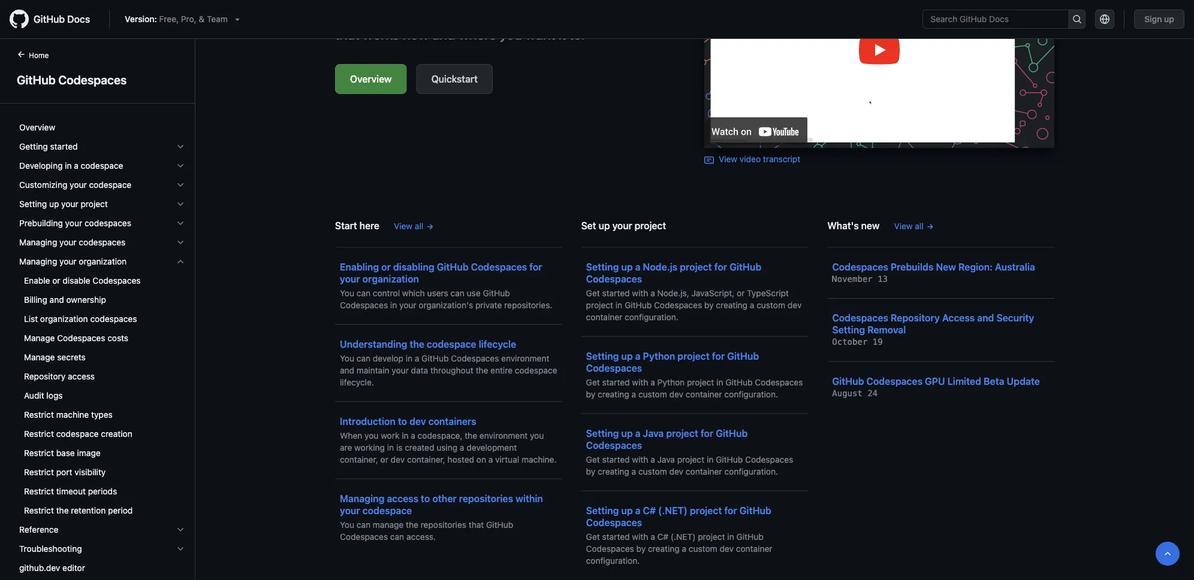 Task type: describe. For each thing, give the bounding box(es) containing it.
search image
[[1072, 14, 1082, 24]]

can left "use"
[[451, 288, 465, 298]]

prebuilding
[[19, 219, 63, 228]]

github docs
[[34, 13, 90, 25]]

in inside setting up a python project for github codespaces get started with a python project in github codespaces by creating a custom dev container configuration.
[[716, 378, 723, 388]]

github inside github docs link
[[34, 13, 65, 25]]

custom inside setting up a python project for github codespaces get started with a python project in github codespaces by creating a custom dev container configuration.
[[638, 390, 667, 400]]

codespace inside dropdown button
[[81, 161, 123, 171]]

and inside the 'managing your organization' element
[[50, 295, 64, 305]]

costs
[[107, 334, 128, 344]]

sc 9kayk9 0 image for setting up your project
[[176, 200, 185, 209]]

set up your project
[[581, 220, 666, 231]]

develop
[[373, 354, 403, 364]]

introduction to dev containers when you work in a codespace, the environment you are working in is created using a development container, or dev container, hosted on a virtual machine.
[[340, 416, 557, 465]]

started for setting up a node.js project for github codespaces
[[602, 288, 630, 298]]

list
[[24, 314, 38, 324]]

up for setting up a python project for github codespaces get started with a python project in github codespaces by creating a custom dev container configuration.
[[621, 351, 633, 362]]

manage secrets
[[24, 353, 86, 363]]

restrict the retention period
[[24, 506, 133, 516]]

port
[[56, 468, 72, 478]]

link image
[[704, 155, 714, 165]]

1 vertical spatial python
[[657, 378, 685, 388]]

machine.
[[522, 455, 557, 465]]

team
[[207, 14, 228, 24]]

view inside 'link'
[[719, 154, 737, 164]]

codespace right entire
[[515, 366, 557, 376]]

up for setting up a java project for github codespaces get started with a java project in github codespaces by creating a custom dev container configuration.
[[621, 428, 633, 439]]

pro,
[[181, 14, 196, 24]]

github docs link
[[10, 10, 100, 29]]

november
[[832, 274, 873, 284]]

developing in a codespace
[[19, 161, 123, 171]]

and inside "understanding the codespace lifecycle you can develop in a github codespaces environment and maintain your data throughout the entire codespace lifecycle."
[[340, 366, 354, 376]]

you for enabling or disabling github codespaces for your organization
[[340, 288, 354, 298]]

created
[[405, 443, 434, 453]]

enable or disable codespaces
[[24, 276, 141, 286]]

managing your organization element containing enable or disable codespaces
[[10, 272, 195, 521]]

reference
[[19, 525, 58, 535]]

containers
[[428, 416, 476, 427]]

started inside dropdown button
[[50, 142, 78, 152]]

on
[[477, 455, 486, 465]]

region:
[[959, 261, 993, 273]]

managing your organization
[[19, 257, 127, 267]]

0 vertical spatial python
[[643, 351, 675, 362]]

with for python
[[632, 378, 648, 388]]

configuration. inside setting up a c# (.net) project for github codespaces get started with a c# (.net) project in github codespaces by creating a custom dev container configuration.
[[586, 556, 640, 566]]

prebuilding your codespaces
[[19, 219, 131, 228]]

codespace inside the 'managing your organization' element
[[56, 430, 99, 439]]

up for setting up a node.js project for github codespaces get started with a node.js, javascript, or typescript project in github codespaces by creating a custom dev container configuration.
[[621, 261, 633, 273]]

sc 9kayk9 0 image for getting started
[[176, 142, 185, 152]]

setting for project
[[19, 199, 47, 209]]

a inside "understanding the codespace lifecycle you can develop in a github codespaces environment and maintain your data throughout the entire codespace lifecycle."
[[415, 354, 419, 364]]

setting for c#
[[586, 505, 619, 517]]

developing
[[19, 161, 63, 171]]

security
[[997, 313, 1034, 324]]

restrict port visibility link
[[14, 463, 190, 483]]

for for setting up a node.js project for github codespaces
[[714, 261, 727, 273]]

0 vertical spatial java
[[643, 428, 664, 439]]

types
[[91, 410, 113, 420]]

organization inside enabling or disabling github codespaces for your organization you can control which users can use github codespaces in your organization's private repositories.
[[363, 273, 419, 285]]

24
[[868, 389, 878, 399]]

manage codespaces costs link
[[14, 329, 190, 348]]

or inside setting up a node.js project for github codespaces get started with a node.js, javascript, or typescript project in github codespaces by creating a custom dev container configuration.
[[737, 288, 745, 298]]

get for setting up a node.js project for github codespaces
[[586, 288, 600, 298]]

or inside introduction to dev containers when you work in a codespace, the environment you are working in is created using a development container, or dev container, hosted on a virtual machine.
[[380, 455, 388, 465]]

container inside setting up a c# (.net) project for github codespaces get started with a c# (.net) project in github codespaces by creating a custom dev container configuration.
[[736, 544, 772, 554]]

started for setting up a java project for github codespaces
[[602, 455, 630, 465]]

github inside managing access to other repositories within your codespace you can manage the repositories that github codespaces can access.
[[486, 520, 513, 530]]

1 you from the left
[[365, 431, 379, 441]]

your inside managing access to other repositories within your codespace you can manage the repositories that github codespaces can access.
[[340, 505, 360, 517]]

repository access
[[24, 372, 95, 382]]

the left entire
[[476, 366, 488, 376]]

codespaces for prebuilding your codespaces
[[85, 219, 131, 228]]

repository inside codespaces repository access and security setting removal october 19
[[891, 313, 940, 324]]

1 vertical spatial (.net)
[[671, 532, 696, 542]]

in inside enabling or disabling github codespaces for your organization you can control which users can use github codespaces in your organization's private repositories.
[[390, 300, 397, 310]]

new
[[936, 261, 956, 273]]

codespaces inside codespaces repository access and security setting removal october 19
[[832, 313, 888, 324]]

quickstart
[[431, 73, 478, 85]]

all for new
[[915, 221, 924, 231]]

started for setting up a python project for github codespaces
[[602, 378, 630, 388]]

setting inside codespaces repository access and security setting removal october 19
[[832, 325, 865, 336]]

can inside "understanding the codespace lifecycle you can develop in a github codespaces environment and maintain your data throughout the entire codespace lifecycle."
[[357, 354, 371, 364]]

audit
[[24, 391, 44, 401]]

restrict base image link
[[14, 444, 190, 463]]

codespace up 'throughout'
[[427, 339, 476, 350]]

manage codespaces costs
[[24, 334, 128, 344]]

enabling
[[340, 261, 379, 273]]

restrict for restrict base image
[[24, 449, 54, 459]]

your inside "understanding the codespace lifecycle you can develop in a github codespaces environment and maintain your data throughout the entire codespace lifecycle."
[[392, 366, 409, 376]]

that
[[469, 520, 484, 530]]

users
[[427, 288, 448, 298]]

setting up a c# (.net) project for github codespaces get started with a c# (.net) project in github codespaces by creating a custom dev container configuration.
[[586, 505, 772, 566]]

1 vertical spatial java
[[657, 455, 675, 465]]

view all link for what's new
[[894, 220, 934, 233]]

other
[[432, 493, 457, 505]]

or inside github codespaces element
[[52, 276, 60, 286]]

all for disabling
[[415, 221, 423, 231]]

customizing
[[19, 180, 67, 190]]

lifecycle.
[[340, 378, 374, 388]]

use
[[467, 288, 481, 298]]

container inside setting up a python project for github codespaces get started with a python project in github codespaces by creating a custom dev container configuration.
[[686, 390, 722, 400]]

or inside enabling or disabling github codespaces for your organization you can control which users can use github codespaces in your organization's private repositories.
[[381, 261, 391, 273]]

sc 9kayk9 0 image inside troubleshooting "dropdown button"
[[176, 545, 185, 555]]

creating inside the setting up a java project for github codespaces get started with a java project in github codespaces by creating a custom dev container configuration.
[[598, 467, 629, 477]]

dev inside the setting up a java project for github codespaces get started with a java project in github codespaces by creating a custom dev container configuration.
[[669, 467, 683, 477]]

repository inside the 'managing your organization' element
[[24, 372, 66, 382]]

sc 9kayk9 0 image for codespaces
[[176, 219, 185, 228]]

environment for lifecycle
[[501, 354, 549, 364]]

disable
[[63, 276, 90, 286]]

repositories.
[[504, 300, 552, 310]]

managing access to other repositories within your codespace you can manage the repositories that github codespaces can access.
[[340, 493, 543, 542]]

manage for manage secrets
[[24, 353, 55, 363]]

you for managing access to other repositories within your codespace
[[340, 520, 354, 530]]

sc 9kayk9 0 image for managing your codespaces
[[176, 238, 185, 248]]

by inside the setting up a java project for github codespaces get started with a java project in github codespaces by creating a custom dev container configuration.
[[586, 467, 595, 477]]

in inside the setting up a java project for github codespaces get started with a java project in github codespaces by creating a custom dev container configuration.
[[707, 455, 714, 465]]

0 vertical spatial (.net)
[[658, 505, 688, 517]]

troubleshooting button
[[14, 540, 190, 559]]

overview inside github codespaces element
[[19, 123, 55, 132]]

developing in a codespace button
[[14, 156, 190, 176]]

here
[[360, 220, 379, 231]]

2 you from the left
[[530, 431, 544, 441]]

disabling
[[393, 261, 434, 273]]

home link
[[12, 50, 68, 62]]

github.dev
[[19, 564, 60, 574]]

setting up a java project for github codespaces get started with a java project in github codespaces by creating a custom dev container configuration.
[[586, 428, 793, 477]]

managing for codespaces
[[19, 238, 57, 248]]

codespace,
[[418, 431, 462, 441]]

managing your organization button
[[14, 252, 190, 272]]

repository access link
[[14, 367, 190, 387]]

started inside setting up a c# (.net) project for github codespaces get started with a c# (.net) project in github codespaces by creating a custom dev container configuration.
[[602, 532, 630, 542]]

overview link inside github codespaces element
[[14, 118, 190, 137]]

in inside the 'developing in a codespace' dropdown button
[[65, 161, 72, 171]]

creating inside setting up a c# (.net) project for github codespaces get started with a c# (.net) project in github codespaces by creating a custom dev container configuration.
[[648, 544, 680, 554]]

version: free, pro, & team
[[125, 14, 228, 24]]

audit logs link
[[14, 387, 190, 406]]

managing your codespaces
[[19, 238, 126, 248]]

manage for manage codespaces costs
[[24, 334, 55, 344]]

set
[[581, 220, 596, 231]]

august 24 element
[[832, 389, 878, 399]]

control
[[373, 288, 400, 298]]

access for repository
[[68, 372, 95, 382]]

your inside 'managing your organization' dropdown button
[[59, 257, 77, 267]]

your inside customizing your codespace dropdown button
[[70, 180, 87, 190]]

setting for node.js
[[586, 261, 619, 273]]

github.dev editor
[[19, 564, 85, 574]]

up for set up your project
[[599, 220, 610, 231]]

sc 9kayk9 0 image for developing in a codespace
[[176, 161, 185, 171]]

configuration. inside setting up a python project for github codespaces get started with a python project in github codespaces by creating a custom dev container configuration.
[[724, 390, 778, 400]]

managing for to
[[340, 493, 385, 505]]

limited
[[948, 376, 981, 387]]

gpu
[[925, 376, 945, 387]]

october 19 element
[[832, 338, 883, 347]]

restrict base image
[[24, 449, 101, 459]]

custom inside setting up a c# (.net) project for github codespaces get started with a c# (.net) project in github codespaces by creating a custom dev container configuration.
[[689, 544, 717, 554]]

understanding the codespace lifecycle you can develop in a github codespaces environment and maintain your data throughout the entire codespace lifecycle.
[[340, 339, 557, 388]]

base
[[56, 449, 75, 459]]

github codespaces gpu limited beta update august 24
[[832, 376, 1040, 399]]

audit logs
[[24, 391, 63, 401]]

select language: current language is english image
[[1100, 14, 1110, 24]]

get inside setting up a c# (.net) project for github codespaces get started with a c# (.net) project in github codespaces by creating a custom dev container configuration.
[[586, 532, 600, 542]]

github.dev editor link
[[14, 559, 190, 578]]

manage secrets link
[[14, 348, 190, 367]]

sc 9kayk9 0 image for organization
[[176, 257, 185, 267]]

node.js
[[643, 261, 678, 273]]

editor
[[62, 564, 85, 574]]

manage
[[373, 520, 404, 530]]

secrets
[[57, 353, 86, 363]]

getting started
[[19, 142, 78, 152]]

restrict the retention period link
[[14, 502, 190, 521]]

can left manage
[[357, 520, 371, 530]]

the inside managing access to other repositories within your codespace you can manage the repositories that github codespaces can access.
[[406, 520, 418, 530]]

using
[[437, 443, 457, 453]]

custom inside the setting up a java project for github codespaces get started with a java project in github codespaces by creating a custom dev container configuration.
[[638, 467, 667, 477]]



Task type: locate. For each thing, give the bounding box(es) containing it.
with for node.js
[[632, 288, 648, 298]]

0 vertical spatial organization
[[79, 257, 127, 267]]

restrict down audit logs
[[24, 410, 54, 420]]

0 vertical spatial environment
[[501, 354, 549, 364]]

3 sc 9kayk9 0 image from the top
[[176, 257, 185, 267]]

and right the billing
[[50, 295, 64, 305]]

1 view all from the left
[[394, 221, 423, 231]]

restrict up the 'restrict base image'
[[24, 430, 54, 439]]

1 sc 9kayk9 0 image from the top
[[176, 142, 185, 152]]

all up prebuilds
[[915, 221, 924, 231]]

managing your codespaces button
[[14, 233, 190, 252]]

managing your organization element containing managing your organization
[[10, 252, 195, 521]]

up inside the setting up a java project for github codespaces get started with a java project in github codespaces by creating a custom dev container configuration.
[[621, 428, 633, 439]]

australia
[[995, 261, 1035, 273]]

and up lifecycle.
[[340, 366, 354, 376]]

in inside "understanding the codespace lifecycle you can develop in a github codespaces environment and maintain your data throughout the entire codespace lifecycle."
[[406, 354, 412, 364]]

get
[[586, 288, 600, 298], [586, 378, 600, 388], [586, 455, 600, 465], [586, 532, 600, 542]]

2 restrict from the top
[[24, 430, 54, 439]]

can left control
[[357, 288, 371, 298]]

codespaces up costs
[[90, 314, 137, 324]]

1 vertical spatial access
[[387, 493, 418, 505]]

2 horizontal spatial and
[[977, 313, 994, 324]]

3 you from the top
[[340, 520, 354, 530]]

view right link image
[[719, 154, 737, 164]]

1 you from the top
[[340, 288, 354, 298]]

you up working
[[365, 431, 379, 441]]

you down enabling
[[340, 288, 354, 298]]

access inside the 'managing your organization' element
[[68, 372, 95, 382]]

1 managing your organization element from the top
[[10, 252, 195, 521]]

4 sc 9kayk9 0 image from the top
[[176, 526, 185, 535]]

organization
[[79, 257, 127, 267], [363, 273, 419, 285], [40, 314, 88, 324]]

1 all from the left
[[415, 221, 423, 231]]

restrict for restrict codespace creation
[[24, 430, 54, 439]]

codespaces inside managing access to other repositories within your codespace you can manage the repositories that github codespaces can access.
[[340, 532, 388, 542]]

2 vertical spatial you
[[340, 520, 354, 530]]

github inside github codespaces gpu limited beta update august 24
[[832, 376, 864, 387]]

2 container, from the left
[[407, 455, 445, 465]]

or down working
[[380, 455, 388, 465]]

for inside setting up a python project for github codespaces get started with a python project in github codespaces by creating a custom dev container configuration.
[[712, 351, 725, 362]]

0 horizontal spatial view all
[[394, 221, 423, 231]]

setting up a node.js project for github codespaces get started with a node.js, javascript, or typescript project in github codespaces by creating a custom dev container configuration.
[[586, 261, 802, 322]]

2 vertical spatial organization
[[40, 314, 88, 324]]

1 with from the top
[[632, 288, 648, 298]]

quickstart link
[[416, 64, 493, 94]]

4 restrict from the top
[[24, 468, 54, 478]]

0 vertical spatial repository
[[891, 313, 940, 324]]

setting inside setting up a node.js project for github codespaces get started with a node.js, javascript, or typescript project in github codespaces by creating a custom dev container configuration.
[[586, 261, 619, 273]]

in inside setting up a c# (.net) project for github codespaces get started with a c# (.net) project in github codespaces by creating a custom dev container configuration.
[[727, 532, 734, 542]]

managing
[[19, 238, 57, 248], [19, 257, 57, 267], [340, 493, 385, 505]]

1 container, from the left
[[340, 455, 378, 465]]

the up data
[[410, 339, 424, 350]]

for for enabling or disabling github codespaces for your organization
[[529, 261, 542, 273]]

codespaces inside codespaces prebuilds new region: australia november 13
[[832, 261, 888, 273]]

dev
[[788, 300, 802, 310], [669, 390, 683, 400], [409, 416, 426, 427], [391, 455, 405, 465], [669, 467, 683, 477], [720, 544, 734, 554]]

1 vertical spatial you
[[340, 354, 354, 364]]

1 horizontal spatial repository
[[891, 313, 940, 324]]

codespace up manage
[[363, 505, 412, 517]]

access
[[942, 313, 975, 324]]

codespaces down setting up your project dropdown button
[[85, 219, 131, 228]]

codespaces inside "understanding the codespace lifecycle you can develop in a github codespaces environment and maintain your data throughout the entire codespace lifecycle."
[[451, 354, 499, 364]]

github codespaces link
[[14, 71, 180, 89]]

restrict left base
[[24, 449, 54, 459]]

manage
[[24, 334, 55, 344], [24, 353, 55, 363]]

the inside introduction to dev containers when you work in a codespace, the environment you are working in is created using a development container, or dev container, hosted on a virtual machine.
[[465, 431, 477, 441]]

within
[[516, 493, 543, 505]]

image
[[77, 449, 101, 459]]

access inside managing access to other repositories within your codespace you can manage the repositories that github codespaces can access.
[[387, 493, 418, 505]]

tooltip
[[1156, 543, 1180, 567]]

enable or disable codespaces link
[[14, 272, 190, 291]]

1 sc 9kayk9 0 image from the top
[[176, 180, 185, 190]]

a inside the 'developing in a codespace' dropdown button
[[74, 161, 78, 171]]

you left manage
[[340, 520, 354, 530]]

restrict for restrict port visibility
[[24, 468, 54, 478]]

working
[[354, 443, 385, 453]]

with inside setting up a python project for github codespaces get started with a python project in github codespaces by creating a custom dev container configuration.
[[632, 378, 648, 388]]

you inside enabling or disabling github codespaces for your organization you can control which users can use github codespaces in your organization's private repositories.
[[340, 288, 354, 298]]

view for enabling or disabling github codespaces for your organization
[[394, 221, 413, 231]]

2 vertical spatial and
[[340, 366, 354, 376]]

sc 9kayk9 0 image inside the 'developing in a codespace' dropdown button
[[176, 161, 185, 171]]

0 vertical spatial overview link
[[335, 64, 407, 94]]

codespaces inside github codespaces gpu limited beta update august 24
[[867, 376, 923, 387]]

custom
[[757, 300, 785, 310], [638, 390, 667, 400], [638, 467, 667, 477], [689, 544, 717, 554]]

3 get from the top
[[586, 455, 600, 465]]

for for setting up a python project for github codespaces
[[712, 351, 725, 362]]

0 vertical spatial repositories
[[459, 493, 513, 505]]

0 horizontal spatial and
[[50, 295, 64, 305]]

lifecycle
[[479, 339, 516, 350]]

view all link up prebuilds
[[894, 220, 934, 233]]

reference button
[[14, 521, 190, 540]]

logs
[[46, 391, 63, 401]]

dev inside setting up a node.js project for github codespaces get started with a node.js, javascript, or typescript project in github codespaces by creating a custom dev container configuration.
[[788, 300, 802, 310]]

environment up development
[[480, 431, 528, 441]]

container inside the setting up a java project for github codespaces get started with a java project in github codespaces by creating a custom dev container configuration.
[[686, 467, 722, 477]]

with for java
[[632, 455, 648, 465]]

0 vertical spatial c#
[[643, 505, 656, 517]]

1 restrict from the top
[[24, 410, 54, 420]]

creating inside setting up a python project for github codespaces get started with a python project in github codespaces by creating a custom dev container configuration.
[[598, 390, 629, 400]]

restrict left timeout
[[24, 487, 54, 497]]

2 with from the top
[[632, 378, 648, 388]]

github inside "understanding the codespace lifecycle you can develop in a github codespaces environment and maintain your data throughout the entire codespace lifecycle."
[[422, 354, 449, 364]]

access down secrets
[[68, 372, 95, 382]]

sc 9kayk9 0 image
[[176, 180, 185, 190], [176, 219, 185, 228], [176, 257, 185, 267], [176, 526, 185, 535], [176, 545, 185, 555]]

your inside prebuilding your codespaces dropdown button
[[65, 219, 82, 228]]

update
[[1007, 376, 1040, 387]]

maintain
[[357, 366, 389, 376]]

view all link for start here
[[394, 220, 434, 233]]

you
[[340, 288, 354, 298], [340, 354, 354, 364], [340, 520, 354, 530]]

restrict codespace creation
[[24, 430, 132, 439]]

1 horizontal spatial overview link
[[335, 64, 407, 94]]

by inside setting up a python project for github codespaces get started with a python project in github codespaces by creating a custom dev container configuration.
[[586, 390, 595, 400]]

1 horizontal spatial access
[[387, 493, 418, 505]]

restrict codespace creation link
[[14, 425, 190, 444]]

codespace inside dropdown button
[[89, 180, 131, 190]]

0 vertical spatial overview
[[350, 73, 392, 85]]

scroll to top image
[[1163, 550, 1173, 559]]

manage down list
[[24, 334, 55, 344]]

0 horizontal spatial overview link
[[14, 118, 190, 137]]

to
[[398, 416, 407, 427], [421, 493, 430, 505]]

javascript,
[[691, 288, 734, 298]]

to left other
[[421, 493, 430, 505]]

1 horizontal spatial container,
[[407, 455, 445, 465]]

restrict up 'reference'
[[24, 506, 54, 516]]

configuration. inside the setting up a java project for github codespaces get started with a java project in github codespaces by creating a custom dev container configuration.
[[724, 467, 778, 477]]

2 all from the left
[[915, 221, 924, 231]]

by inside setting up a node.js project for github codespaces get started with a node.js, javascript, or typescript project in github codespaces by creating a custom dev container configuration.
[[704, 300, 714, 310]]

or up control
[[381, 261, 391, 273]]

1 vertical spatial overview link
[[14, 118, 190, 137]]

5 sc 9kayk9 0 image from the top
[[176, 545, 185, 555]]

view for codespaces prebuilds new region: australia
[[894, 221, 913, 231]]

2 view all link from the left
[[894, 220, 934, 233]]

setting for python
[[586, 351, 619, 362]]

1 vertical spatial managing
[[19, 257, 57, 267]]

creating
[[716, 300, 748, 310], [598, 390, 629, 400], [598, 467, 629, 477], [648, 544, 680, 554]]

billing and ownership
[[24, 295, 106, 305]]

restrict left port
[[24, 468, 54, 478]]

2 you from the top
[[340, 354, 354, 364]]

codespace down getting started dropdown button
[[81, 161, 123, 171]]

restrict for restrict machine types
[[24, 410, 54, 420]]

3 with from the top
[[632, 455, 648, 465]]

to inside introduction to dev containers when you work in a codespace, the environment you are working in is created using a development container, or dev container, hosted on a virtual machine.
[[398, 416, 407, 427]]

restrict for restrict the retention period
[[24, 506, 54, 516]]

managing up enable
[[19, 257, 57, 267]]

overview link
[[335, 64, 407, 94], [14, 118, 190, 137]]

for inside enabling or disabling github codespaces for your organization you can control which users can use github codespaces in your organization's private repositories.
[[529, 261, 542, 273]]

1 vertical spatial repositories
[[421, 520, 466, 530]]

are
[[340, 443, 352, 453]]

with inside the setting up a java project for github codespaces get started with a java project in github codespaces by creating a custom dev container configuration.
[[632, 455, 648, 465]]

can up maintain
[[357, 354, 371, 364]]

managing up manage
[[340, 493, 385, 505]]

2 horizontal spatial view
[[894, 221, 913, 231]]

can
[[357, 288, 371, 298], [451, 288, 465, 298], [357, 354, 371, 364], [357, 520, 371, 530], [390, 532, 404, 542]]

node.js,
[[657, 288, 689, 298]]

0 horizontal spatial view
[[394, 221, 413, 231]]

get for setting up a java project for github codespaces
[[586, 455, 600, 465]]

3 sc 9kayk9 0 image from the top
[[176, 200, 185, 209]]

1 vertical spatial environment
[[480, 431, 528, 441]]

github inside github codespaces link
[[17, 73, 56, 87]]

repositories up access.
[[421, 520, 466, 530]]

setting inside setting up a c# (.net) project for github codespaces get started with a c# (.net) project in github codespaces by creating a custom dev container configuration.
[[586, 505, 619, 517]]

3 restrict from the top
[[24, 449, 54, 459]]

1 vertical spatial manage
[[24, 353, 55, 363]]

up inside setting up a node.js project for github codespaces get started with a node.js, javascript, or typescript project in github codespaces by creating a custom dev container configuration.
[[621, 261, 633, 273]]

2 vertical spatial codespaces
[[90, 314, 137, 324]]

1 horizontal spatial to
[[421, 493, 430, 505]]

1 horizontal spatial all
[[915, 221, 924, 231]]

up for setting up a c# (.net) project for github codespaces get started with a c# (.net) project in github codespaces by creating a custom dev container configuration.
[[621, 505, 633, 517]]

which
[[402, 288, 425, 298]]

managing your organization element
[[10, 252, 195, 521], [10, 272, 195, 521]]

get inside setting up a python project for github codespaces get started with a python project in github codespaces by creating a custom dev container configuration.
[[586, 378, 600, 388]]

typescript
[[747, 288, 789, 298]]

github codespaces element
[[0, 49, 195, 581]]

setting for java
[[586, 428, 619, 439]]

getting
[[19, 142, 48, 152]]

started inside setting up a python project for github codespaces get started with a python project in github codespaces by creating a custom dev container configuration.
[[602, 378, 630, 388]]

and right access
[[977, 313, 994, 324]]

1 horizontal spatial view all
[[894, 221, 924, 231]]

0 horizontal spatial overview
[[19, 123, 55, 132]]

or right enable
[[52, 276, 60, 286]]

the down the containers
[[465, 431, 477, 441]]

1 vertical spatial repository
[[24, 372, 66, 382]]

5 restrict from the top
[[24, 487, 54, 497]]

dev inside setting up a c# (.net) project for github codespaces get started with a c# (.net) project in github codespaces by creating a custom dev container configuration.
[[720, 544, 734, 554]]

1 vertical spatial codespaces
[[79, 238, 126, 248]]

setting inside dropdown button
[[19, 199, 47, 209]]

environment for containers
[[480, 431, 528, 441]]

to inside managing access to other repositories within your codespace you can manage the repositories that github codespaces can access.
[[421, 493, 430, 505]]

the down the restrict timeout periods
[[56, 506, 69, 516]]

2 get from the top
[[586, 378, 600, 388]]

2 managing your organization element from the top
[[10, 272, 195, 521]]

sc 9kayk9 0 image for codespace
[[176, 180, 185, 190]]

docs
[[67, 13, 90, 25]]

can down manage
[[390, 532, 404, 542]]

organization down 'managing your codespaces' dropdown button
[[79, 257, 127, 267]]

1 horizontal spatial you
[[530, 431, 544, 441]]

november 13 element
[[832, 274, 888, 284]]

sc 9kayk9 0 image inside reference dropdown button
[[176, 526, 185, 535]]

codespace down machine
[[56, 430, 99, 439]]

repository up removal on the right bottom of the page
[[891, 313, 940, 324]]

managing for organization
[[19, 257, 57, 267]]

managing down prebuilding
[[19, 238, 57, 248]]

codespace inside managing access to other repositories within your codespace you can manage the repositories that github codespaces can access.
[[363, 505, 412, 517]]

up inside dropdown button
[[49, 199, 59, 209]]

what's new
[[827, 220, 880, 231]]

sign
[[1145, 14, 1162, 24]]

0 horizontal spatial c#
[[643, 505, 656, 517]]

visibility
[[74, 468, 106, 478]]

you up machine.
[[530, 431, 544, 441]]

container, down working
[[340, 455, 378, 465]]

1 horizontal spatial view
[[719, 154, 737, 164]]

configuration. inside setting up a node.js project for github codespaces get started with a node.js, javascript, or typescript project in github codespaces by creating a custom dev container configuration.
[[625, 312, 678, 322]]

1 get from the top
[[586, 288, 600, 298]]

view right new
[[894, 221, 913, 231]]

codespaces inside the 'managing your organization' element
[[90, 314, 137, 324]]

repository
[[891, 313, 940, 324], [24, 372, 66, 382]]

access.
[[406, 532, 436, 542]]

up inside setting up a c# (.net) project for github codespaces get started with a c# (.net) project in github codespaces by creating a custom dev container configuration.
[[621, 505, 633, 517]]

1 manage from the top
[[24, 334, 55, 344]]

view video transcript
[[719, 154, 800, 164]]

troubleshooting
[[19, 545, 82, 555]]

0 horizontal spatial access
[[68, 372, 95, 382]]

0 horizontal spatial all
[[415, 221, 423, 231]]

removal
[[867, 325, 906, 336]]

access for managing
[[387, 493, 418, 505]]

your inside setting up your project dropdown button
[[61, 199, 78, 209]]

restrict machine types link
[[14, 406, 190, 425]]

0 horizontal spatial view all link
[[394, 220, 434, 233]]

view all for start here
[[394, 221, 423, 231]]

you inside "understanding the codespace lifecycle you can develop in a github codespaces environment and maintain your data throughout the entire codespace lifecycle."
[[340, 354, 354, 364]]

you inside managing access to other repositories within your codespace you can manage the repositories that github codespaces can access.
[[340, 520, 354, 530]]

for for setting up a java project for github codespaces
[[701, 428, 714, 439]]

configuration.
[[625, 312, 678, 322], [724, 390, 778, 400], [724, 467, 778, 477], [586, 556, 640, 566]]

restrict for restrict timeout periods
[[24, 487, 54, 497]]

view video transcript link
[[704, 154, 800, 165]]

view all right new
[[894, 221, 924, 231]]

organization down billing and ownership
[[40, 314, 88, 324]]

by inside setting up a c# (.net) project for github codespaces get started with a c# (.net) project in github codespaces by creating a custom dev container configuration.
[[636, 544, 646, 554]]

1 view all link from the left
[[394, 220, 434, 233]]

access up manage
[[387, 493, 418, 505]]

container,
[[340, 455, 378, 465], [407, 455, 445, 465]]

sc 9kayk9 0 image inside prebuilding your codespaces dropdown button
[[176, 219, 185, 228]]

creating inside setting up a node.js project for github codespaces get started with a node.js, javascript, or typescript project in github codespaces by creating a custom dev container configuration.
[[716, 300, 748, 310]]

manage up repository access
[[24, 353, 55, 363]]

enabling or disabling github codespaces for your organization you can control which users can use github codespaces in your organization's private repositories.
[[340, 261, 552, 310]]

in inside setting up a node.js project for github codespaces get started with a node.js, javascript, or typescript project in github codespaces by creating a custom dev container configuration.
[[616, 300, 622, 310]]

view all for what's new
[[894, 221, 924, 231]]

setting
[[19, 199, 47, 209], [586, 261, 619, 273], [832, 325, 865, 336], [586, 351, 619, 362], [586, 428, 619, 439], [586, 505, 619, 517]]

0 horizontal spatial to
[[398, 416, 407, 427]]

video
[[740, 154, 761, 164]]

0 vertical spatial codespaces
[[85, 219, 131, 228]]

restrict timeout periods link
[[14, 483, 190, 502]]

1 horizontal spatial view all link
[[894, 220, 934, 233]]

introduction
[[340, 416, 396, 427]]

6 restrict from the top
[[24, 506, 54, 516]]

1 vertical spatial overview
[[19, 123, 55, 132]]

list organization codespaces link
[[14, 310, 190, 329]]

up
[[1164, 14, 1174, 24], [49, 199, 59, 209], [599, 220, 610, 231], [621, 261, 633, 273], [621, 351, 633, 362], [621, 428, 633, 439], [621, 505, 633, 517]]

0 vertical spatial and
[[50, 295, 64, 305]]

2 view all from the left
[[894, 221, 924, 231]]

0 horizontal spatial you
[[365, 431, 379, 441]]

0 horizontal spatial repository
[[24, 372, 66, 382]]

1 vertical spatial to
[[421, 493, 430, 505]]

triangle down image
[[232, 14, 242, 24]]

the up access.
[[406, 520, 418, 530]]

4 with from the top
[[632, 532, 648, 542]]

container inside setting up a node.js project for github codespaces get started with a node.js, javascript, or typescript project in github codespaces by creating a custom dev container configuration.
[[586, 312, 622, 322]]

up for sign up
[[1164, 14, 1174, 24]]

view all link up disabling
[[394, 220, 434, 233]]

1 vertical spatial and
[[977, 313, 994, 324]]

Search GitHub Docs search field
[[923, 10, 1069, 28]]

view right here
[[394, 221, 413, 231]]

restrict inside "link"
[[24, 506, 54, 516]]

started inside setting up a node.js project for github codespaces get started with a node.js, javascript, or typescript project in github codespaces by creating a custom dev container configuration.
[[602, 288, 630, 298]]

for inside setting up a c# (.net) project for github codespaces get started with a c# (.net) project in github codespaces by creating a custom dev container configuration.
[[724, 505, 737, 517]]

up for setting up your project
[[49, 199, 59, 209]]

development
[[467, 443, 517, 453]]

codespaces for managing your codespaces
[[79, 238, 126, 248]]

2 manage from the top
[[24, 353, 55, 363]]

to up 'work'
[[398, 416, 407, 427]]

codespaces
[[58, 73, 127, 87], [471, 261, 527, 273], [832, 261, 888, 273], [586, 273, 642, 285], [93, 276, 141, 286], [340, 300, 388, 310], [654, 300, 702, 310], [832, 313, 888, 324], [57, 334, 105, 344], [451, 354, 499, 364], [586, 363, 642, 374], [867, 376, 923, 387], [755, 378, 803, 388], [586, 440, 642, 451], [745, 455, 793, 465], [586, 517, 642, 529], [340, 532, 388, 542], [586, 544, 634, 554]]

environment inside "understanding the codespace lifecycle you can develop in a github codespaces environment and maintain your data throughout the entire codespace lifecycle."
[[501, 354, 549, 364]]

1 vertical spatial organization
[[363, 273, 419, 285]]

with inside setting up a c# (.net) project for github codespaces get started with a c# (.net) project in github codespaces by creating a custom dev container configuration.
[[632, 532, 648, 542]]

you
[[365, 431, 379, 441], [530, 431, 544, 441]]

codespaces down prebuilding your codespaces dropdown button
[[79, 238, 126, 248]]

0 horizontal spatial container,
[[340, 455, 378, 465]]

when
[[340, 431, 362, 441]]

get inside setting up a node.js project for github codespaces get started with a node.js, javascript, or typescript project in github codespaces by creating a custom dev container configuration.
[[586, 288, 600, 298]]

1 vertical spatial c#
[[657, 532, 668, 542]]

up inside setting up a python project for github codespaces get started with a python project in github codespaces by creating a custom dev container configuration.
[[621, 351, 633, 362]]

or left typescript
[[737, 288, 745, 298]]

get for setting up a python project for github codespaces
[[586, 378, 600, 388]]

repository up audit logs
[[24, 372, 66, 382]]

all up disabling
[[415, 221, 423, 231]]

free,
[[159, 14, 179, 24]]

None search field
[[923, 10, 1086, 29]]

codespaces for list organization codespaces
[[90, 314, 137, 324]]

codespace down the 'developing in a codespace' dropdown button
[[89, 180, 131, 190]]

setting up a python project for github codespaces get started with a python project in github codespaces by creating a custom dev container configuration.
[[586, 351, 803, 400]]

repositories up the that
[[459, 493, 513, 505]]

1 horizontal spatial overview
[[350, 73, 392, 85]]

billing and ownership link
[[14, 291, 190, 310]]

java
[[643, 428, 664, 439], [657, 455, 675, 465]]

prebuilds
[[891, 261, 934, 273]]

2 vertical spatial managing
[[340, 493, 385, 505]]

0 vertical spatial you
[[340, 288, 354, 298]]

0 vertical spatial access
[[68, 372, 95, 382]]

view all link
[[394, 220, 434, 233], [894, 220, 934, 233]]

4 sc 9kayk9 0 image from the top
[[176, 238, 185, 248]]

sign up
[[1145, 14, 1174, 24]]

0 vertical spatial to
[[398, 416, 407, 427]]

sc 9kayk9 0 image
[[176, 142, 185, 152], [176, 161, 185, 171], [176, 200, 185, 209], [176, 238, 185, 248]]

dev inside setting up a python project for github codespaces get started with a python project in github codespaces by creating a custom dev container configuration.
[[669, 390, 683, 400]]

manage inside manage codespaces costs link
[[24, 334, 55, 344]]

4 get from the top
[[586, 532, 600, 542]]

sc 9kayk9 0 image inside getting started dropdown button
[[176, 142, 185, 152]]

view all right here
[[394, 221, 423, 231]]

you up lifecycle.
[[340, 354, 354, 364]]

and inside codespaces repository access and security setting removal october 19
[[977, 313, 994, 324]]

0 vertical spatial managing
[[19, 238, 57, 248]]

organization up control
[[363, 273, 419, 285]]

0 vertical spatial manage
[[24, 334, 55, 344]]

project inside dropdown button
[[81, 199, 108, 209]]

2 sc 9kayk9 0 image from the top
[[176, 161, 185, 171]]

container, down created
[[407, 455, 445, 465]]

the inside "link"
[[56, 506, 69, 516]]

1 horizontal spatial and
[[340, 366, 354, 376]]

1 horizontal spatial c#
[[657, 532, 668, 542]]

custom inside setting up a node.js project for github codespaces get started with a node.js, javascript, or typescript project in github codespaces by creating a custom dev container configuration.
[[757, 300, 785, 310]]

customizing your codespace
[[19, 180, 131, 190]]

your inside 'managing your codespaces' dropdown button
[[59, 238, 77, 248]]

environment up entire
[[501, 354, 549, 364]]

for inside setting up a node.js project for github codespaces get started with a node.js, javascript, or typescript project in github codespaces by creating a custom dev container configuration.
[[714, 261, 727, 273]]

billing
[[24, 295, 47, 305]]

2 sc 9kayk9 0 image from the top
[[176, 219, 185, 228]]

private
[[475, 300, 502, 310]]

organization's
[[419, 300, 473, 310]]

restrict machine types
[[24, 410, 113, 420]]

enable
[[24, 276, 50, 286]]

get inside the setting up a java project for github codespaces get started with a java project in github codespaces by creating a custom dev container configuration.
[[586, 455, 600, 465]]

organization inside dropdown button
[[79, 257, 127, 267]]



Task type: vqa. For each thing, say whether or not it's contained in the screenshot.


